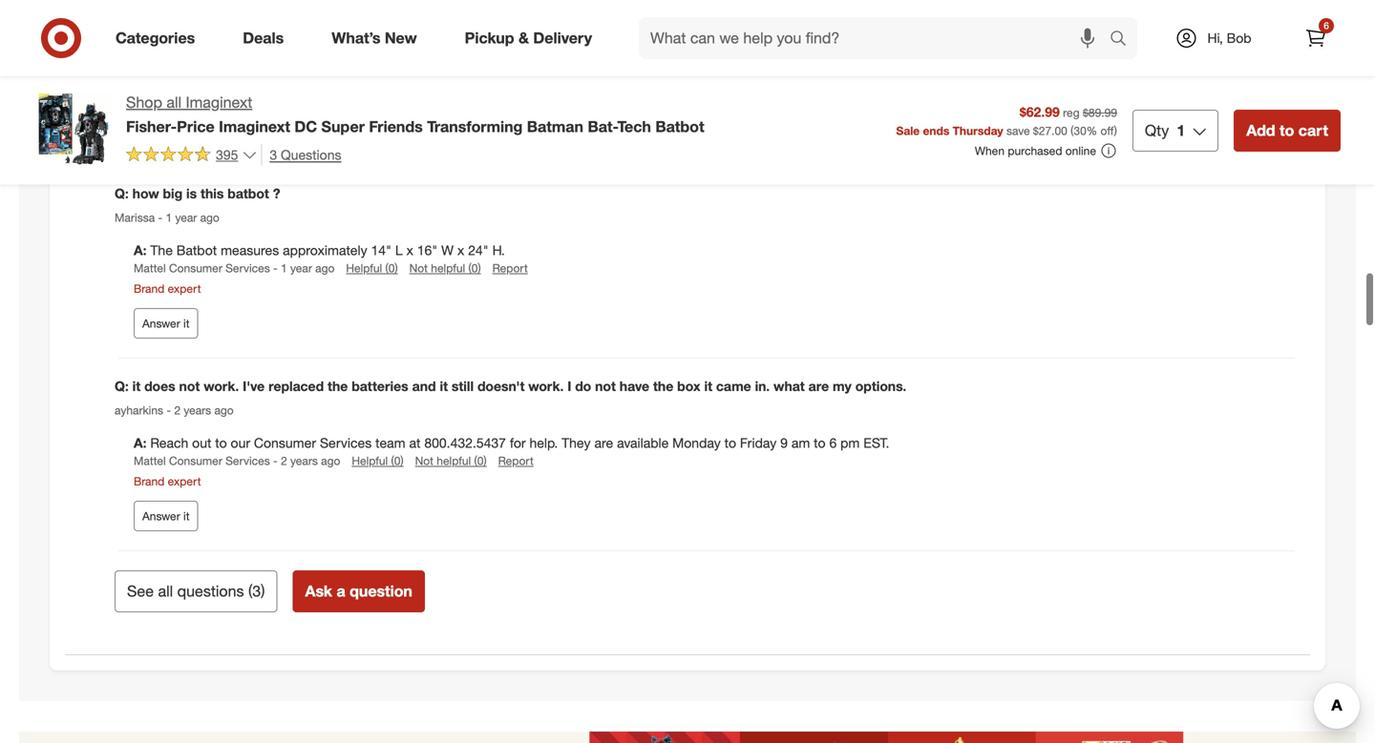 Task type: vqa. For each thing, say whether or not it's contained in the screenshot.
the Find
no



Task type: describe. For each thing, give the bounding box(es) containing it.
helpful  (0) button for the not helpful  (0) button on top of it requires, 6 aa batteries for batbot and 2 aaa batteries for remote. on the left
[[273, 21, 324, 37]]

1 horizontal spatial for
[[493, 49, 509, 66]]

answer for big
[[142, 317, 180, 331]]

i've
[[243, 378, 265, 395]]

1 answer from the top
[[142, 124, 180, 138]]

questions
[[177, 582, 244, 601]]

a: the batbot measures approximately 14" l x 16" w x 24" h.
[[134, 242, 505, 259]]

&
[[518, 29, 529, 47]]

395 link
[[126, 144, 257, 167]]

cart
[[1298, 121, 1328, 140]]

monday
[[672, 435, 721, 452]]

doesn't
[[477, 378, 525, 395]]

expert for is
[[168, 282, 201, 296]]

1 x from the left
[[406, 242, 413, 259]]

1 answer it from the top
[[142, 124, 190, 138]]

questions
[[281, 146, 341, 163]]

delivery
[[533, 29, 592, 47]]

is
[[186, 185, 197, 202]]

remote.
[[513, 49, 558, 66]]

ask a question
[[305, 582, 412, 601]]

it down mattel consumer services - 1 year ago
[[183, 317, 190, 331]]

helpful  (0) button for the not helpful  (0) button below w
[[346, 260, 398, 277]]

$
[[1033, 123, 1039, 138]]

report for the not helpful  (0) button under the 800.432.5437
[[498, 454, 534, 468]]

they
[[562, 435, 591, 452]]

image of fisher-price imaginext dc super friends transforming batman bat-tech batbot image
[[34, 92, 111, 168]]

helpful for the not helpful  (0) button below w
[[431, 261, 465, 276]]

ago down it requires, 6 aa batteries for batbot and 2 aaa batteries for remote. on the left
[[321, 69, 340, 83]]

shop all imaginext fisher-price imaginext dc super friends transforming batman bat-tech batbot
[[126, 93, 704, 136]]

24"
[[468, 242, 489, 259]]

batman
[[527, 117, 583, 136]]

(0) down the 800.432.5437
[[474, 454, 487, 468]]

report button for help.
[[498, 453, 534, 470]]

not helpful  (0) button up it requires, 6 aa batteries for batbot and 2 aaa batteries for remote. on the left
[[336, 21, 407, 37]]

what
[[773, 378, 805, 395]]

not up it requires, 6 aa batteries for batbot and 2 aaa batteries for remote. on the left
[[336, 22, 354, 36]]

14"
[[371, 242, 392, 259]]

not down aaa
[[415, 69, 433, 83]]

q: for q: it does not work. i've replaced the batteries and it still doesn't work. i do not have the box it came in. what are my options.
[[115, 378, 129, 395]]

report for the not helpful  (0) button below w
[[492, 261, 528, 276]]

helpful  (0) for the not helpful  (0) button on top of it requires, 6 aa batteries for batbot and 2 aaa batteries for remote. on the left
[[273, 22, 324, 36]]

off
[[1100, 123, 1114, 138]]

aaa
[[407, 49, 433, 66]]

not down the 16"
[[409, 261, 428, 276]]

1 answer it button from the top
[[134, 116, 198, 146]]

q: for q: how big is this batbot ?
[[115, 185, 129, 202]]

all for shop
[[167, 93, 181, 112]]

purchased
[[1008, 144, 1062, 158]]

est.
[[863, 435, 889, 452]]

transforming
[[427, 117, 523, 136]]

w
[[441, 242, 454, 259]]

brand for how
[[134, 282, 164, 296]]

3 questions
[[270, 146, 341, 163]]

16"
[[417, 242, 438, 259]]

fisher-
[[126, 117, 177, 136]]

1 horizontal spatial 1
[[281, 261, 287, 276]]

aa
[[228, 49, 245, 66]]

ago down approximately
[[315, 261, 335, 276]]

1 vertical spatial 3
[[252, 582, 261, 601]]

2 down deals link
[[281, 69, 287, 83]]

2 not from the left
[[595, 378, 616, 395]]

(0) down new
[[391, 69, 404, 83]]

do
[[575, 378, 591, 395]]

categories link
[[99, 17, 219, 59]]

ago up aa
[[242, 22, 261, 36]]

save
[[1006, 123, 1030, 138]]

it up 395 link
[[183, 124, 190, 138]]

(0) left what's
[[312, 22, 324, 36]]

it left still
[[440, 378, 448, 395]]

mfischer12
[[134, 22, 191, 36]]

what's new link
[[315, 17, 441, 59]]

?
[[273, 185, 280, 202]]

30
[[1074, 123, 1086, 138]]

not helpful  (0) down aaa
[[415, 69, 487, 83]]

i
[[567, 378, 571, 395]]

helpful  (0) button for the not helpful  (0) button under the 800.432.5437
[[352, 453, 404, 470]]

it down reach
[[183, 509, 190, 524]]

friday
[[740, 435, 777, 452]]

team
[[375, 435, 405, 452]]

deals link
[[227, 17, 308, 59]]

helpful for the not helpful  (0) button under aaa
[[352, 69, 388, 83]]

helpful for the not helpful  (0) button under aaa
[[437, 69, 471, 83]]

helpful  (0) for the not helpful  (0) button under the 800.432.5437
[[352, 454, 404, 468]]

- down deals link
[[273, 69, 278, 83]]

options.
[[855, 378, 906, 395]]

what's new
[[332, 29, 417, 47]]

%
[[1086, 123, 1097, 138]]

mattel consumer services - 1 year ago
[[134, 261, 335, 276]]

to right out
[[215, 435, 227, 452]]

advertisement region
[[19, 732, 1356, 744]]

all for see
[[158, 582, 173, 601]]

years up aa
[[211, 22, 239, 36]]

this
[[201, 185, 224, 202]]

1 not from the left
[[179, 378, 200, 395]]

deals
[[243, 29, 284, 47]]

it right box
[[704, 378, 712, 395]]

(0) down team
[[391, 454, 404, 468]]

dc
[[294, 117, 317, 136]]

3 questions link
[[261, 144, 341, 166]]

not helpful  (0) down the 800.432.5437
[[415, 454, 487, 468]]

pickup
[[465, 29, 514, 47]]

27.00
[[1039, 123, 1067, 138]]

9
[[780, 435, 788, 452]]

out
[[192, 435, 211, 452]]

big
[[163, 185, 183, 202]]

categories
[[116, 29, 195, 47]]

qty 1
[[1145, 121, 1185, 140]]

a: for a: reach out to our consumer services team at 800.432.5437 for help.  they are available monday to friday 9 am to 6 pm est.
[[134, 435, 147, 452]]

at
[[409, 435, 421, 452]]

expert for not
[[168, 474, 201, 489]]

1 mattel from the top
[[134, 69, 166, 83]]

what's
[[332, 29, 380, 47]]

have
[[619, 378, 649, 395]]

add
[[1246, 121, 1275, 140]]

batbot
[[228, 185, 269, 202]]

ago down replaced
[[321, 454, 340, 468]]

2 the from the left
[[653, 378, 673, 395]]

helpful for the not helpful  (0) button under the 800.432.5437
[[352, 454, 388, 468]]

ends
[[923, 123, 949, 138]]

What can we help you find? suggestions appear below search field
[[639, 17, 1114, 59]]

mattel consumer services - 2 years ago for helpful  (0) button for the not helpful  (0) button under aaa
[[134, 69, 340, 83]]

(0) down "pickup"
[[474, 69, 487, 83]]

not helpful  (0) button down the 800.432.5437
[[415, 453, 487, 470]]

question
[[350, 582, 412, 601]]

it requires, 6 aa batteries for batbot and 2 aaa batteries for remote.
[[150, 49, 558, 66]]

answer it button for does
[[134, 501, 198, 532]]

my
[[833, 378, 852, 395]]

hi, bob
[[1207, 30, 1251, 46]]

1 brand expert from the top
[[134, 89, 201, 103]]

answer for does
[[142, 509, 180, 524]]

1 brand from the top
[[134, 89, 164, 103]]

0 horizontal spatial are
[[594, 435, 613, 452]]

$89.99
[[1083, 105, 1117, 120]]

super
[[321, 117, 365, 136]]

(0) down l at left top
[[385, 261, 398, 276]]

6 link
[[1295, 17, 1337, 59]]

year inside q: how big is this batbot ? marissa - 1 year ago
[[175, 211, 197, 225]]

1 vertical spatial imaginext
[[219, 117, 290, 136]]

thursday
[[953, 123, 1003, 138]]

replaced
[[268, 378, 324, 395]]

see all questions ( 3 )
[[127, 582, 265, 601]]

to right am
[[814, 435, 826, 452]]

when
[[975, 144, 1005, 158]]

(0) up aaa
[[395, 22, 407, 36]]

services left team
[[320, 435, 372, 452]]



Task type: locate. For each thing, give the bounding box(es) containing it.
services down "measures" in the top left of the page
[[225, 261, 270, 276]]

available
[[617, 435, 669, 452]]

- up requires,
[[194, 22, 198, 36]]

0 vertical spatial brand
[[134, 89, 164, 103]]

3 brand from the top
[[134, 474, 164, 489]]

1 down a: the batbot measures approximately 14" l x 16" w x 24" h.
[[281, 261, 287, 276]]

2 vertical spatial answer
[[142, 509, 180, 524]]

helpful  (0) button for the not helpful  (0) button under aaa
[[352, 68, 404, 84]]

ask
[[305, 582, 332, 601]]

helpful down "pickup"
[[437, 69, 471, 83]]

helpful left what's
[[273, 22, 309, 36]]

2 work. from the left
[[528, 378, 564, 395]]

0 horizontal spatial 3
[[252, 582, 261, 601]]

q: how big is this batbot ? marissa - 1 year ago
[[115, 185, 280, 225]]

marissa
[[115, 211, 155, 225]]

1 mattel consumer services - 2 years ago from the top
[[134, 69, 340, 83]]

expert up price
[[168, 89, 201, 103]]

1 vertical spatial 1
[[166, 211, 172, 225]]

ago inside q: it does not work. i've replaced the batteries and it still doesn't work. i do not have the box it came in. what are my options. ayharkins - 2 years ago
[[214, 403, 234, 418]]

report for the not helpful  (0) button under aaa
[[498, 69, 534, 83]]

brand expert down the
[[134, 282, 201, 296]]

0 vertical spatial mattel
[[134, 69, 166, 83]]

0 vertical spatial expert
[[168, 89, 201, 103]]

q: up ayharkins
[[115, 378, 129, 395]]

3 mattel from the top
[[134, 454, 166, 468]]

2 vertical spatial answer it button
[[134, 501, 198, 532]]

services for helpful  (0) button corresponding to the not helpful  (0) button under the 800.432.5437
[[225, 454, 270, 468]]

batbot right the
[[176, 242, 217, 259]]

0 vertical spatial answer it button
[[134, 116, 198, 146]]

price
[[177, 117, 215, 136]]

pm
[[840, 435, 860, 452]]

2 a: from the top
[[134, 435, 147, 452]]

all
[[167, 93, 181, 112], [158, 582, 173, 601]]

answer it down reach
[[142, 509, 190, 524]]

0 vertical spatial are
[[808, 378, 829, 395]]

1 vertical spatial expert
[[168, 282, 201, 296]]

) right questions
[[261, 582, 265, 601]]

answer
[[142, 124, 180, 138], [142, 317, 180, 331], [142, 509, 180, 524]]

1 horizontal spatial are
[[808, 378, 829, 395]]

expert down reach
[[168, 474, 201, 489]]

report button down the 'remote.'
[[498, 68, 534, 84]]

not helpful  (0) button down aaa
[[415, 68, 487, 84]]

helpful for the not helpful  (0) button below w
[[346, 261, 382, 276]]

2 brand from the top
[[134, 282, 164, 296]]

0 vertical spatial 1
[[1177, 121, 1185, 140]]

0 vertical spatial brand expert
[[134, 89, 201, 103]]

1 expert from the top
[[168, 89, 201, 103]]

1 right qty on the top of page
[[1177, 121, 1185, 140]]

consumer down out
[[169, 454, 222, 468]]

helpful  (0) left what's
[[273, 22, 324, 36]]

batbot down what's
[[325, 49, 366, 66]]

0 vertical spatial year
[[175, 211, 197, 225]]

a
[[337, 582, 345, 601]]

it left does
[[132, 378, 141, 395]]

consumer for helpful  (0) button for the not helpful  (0) button under aaa
[[169, 69, 222, 83]]

years inside q: it does not work. i've replaced the batteries and it still doesn't work. i do not have the box it came in. what are my options. ayharkins - 2 years ago
[[184, 403, 211, 418]]

0 horizontal spatial not
[[179, 378, 200, 395]]

are right they at bottom left
[[594, 435, 613, 452]]

still
[[452, 378, 474, 395]]

2 mattel consumer services - 2 years ago from the top
[[134, 454, 340, 468]]

0 vertical spatial 3
[[270, 146, 277, 163]]

pickup & delivery
[[465, 29, 592, 47]]

answer it button up does
[[134, 308, 198, 339]]

services
[[225, 69, 270, 83], [225, 261, 270, 276], [320, 435, 372, 452], [225, 454, 270, 468]]

not right do
[[595, 378, 616, 395]]

1 vertical spatial q:
[[115, 378, 129, 395]]

2 vertical spatial batbot
[[176, 242, 217, 259]]

years up dc
[[290, 69, 318, 83]]

1 vertical spatial and
[[412, 378, 436, 395]]

0 vertical spatial report button
[[498, 68, 534, 84]]

2 horizontal spatial 6
[[1324, 20, 1329, 32]]

ago up our
[[214, 403, 234, 418]]

reg
[[1063, 105, 1080, 120]]

0 vertical spatial q:
[[115, 185, 129, 202]]

helpful for the not helpful  (0) button under the 800.432.5437
[[437, 454, 471, 468]]

not helpful  (0) up it requires, 6 aa batteries for batbot and 2 aaa batteries for remote. on the left
[[336, 22, 407, 36]]

0 horizontal spatial work.
[[204, 378, 239, 395]]

3 expert from the top
[[168, 474, 201, 489]]

a: for a: the batbot measures approximately 14" l x 16" w x 24" h.
[[134, 242, 147, 259]]

1 horizontal spatial 6
[[829, 435, 837, 452]]

sale
[[896, 123, 920, 138]]

not helpful  (0) button down w
[[409, 260, 481, 277]]

mattel down reach
[[134, 454, 166, 468]]

0 vertical spatial mattel consumer services - 2 years ago
[[134, 69, 340, 83]]

2 q: from the top
[[115, 378, 129, 395]]

2 horizontal spatial batbot
[[655, 117, 704, 136]]

0 vertical spatial imaginext
[[186, 93, 252, 112]]

in.
[[755, 378, 770, 395]]

shop
[[126, 93, 162, 112]]

see
[[127, 582, 154, 601]]

brand expert up fisher-
[[134, 89, 201, 103]]

helpful  (0) down 14"
[[346, 261, 398, 276]]

are
[[808, 378, 829, 395], [594, 435, 613, 452]]

2 vertical spatial answer it
[[142, 509, 190, 524]]

3 answer it from the top
[[142, 509, 190, 524]]

report button for 24"
[[492, 260, 528, 277]]

batteries down "pickup"
[[436, 49, 489, 66]]

helpful  (0) button
[[273, 21, 324, 37], [352, 68, 404, 84], [346, 260, 398, 277], [352, 453, 404, 470]]

1 vertical spatial (
[[248, 582, 252, 601]]

1 horizontal spatial the
[[653, 378, 673, 395]]

1 vertical spatial are
[[594, 435, 613, 452]]

) inside $62.99 reg $89.99 sale ends thursday save $ 27.00 ( 30 % off )
[[1114, 123, 1117, 138]]

bat-
[[588, 117, 617, 136]]

1 horizontal spatial batbot
[[325, 49, 366, 66]]

2 inside q: it does not work. i've replaced the batteries and it still doesn't work. i do not have the box it came in. what are my options. ayharkins - 2 years ago
[[174, 403, 180, 418]]

2 vertical spatial mattel
[[134, 454, 166, 468]]

batteries inside q: it does not work. i've replaced the batteries and it still doesn't work. i do not have the box it came in. what are my options. ayharkins - 2 years ago
[[352, 378, 408, 395]]

mattel down the
[[134, 261, 166, 276]]

mattel consumer services - 2 years ago
[[134, 69, 340, 83], [134, 454, 340, 468]]

- right marissa
[[158, 211, 162, 225]]

0 horizontal spatial batbot
[[176, 242, 217, 259]]

helpful  (0) for the not helpful  (0) button under aaa
[[352, 69, 404, 83]]

0 vertical spatial all
[[167, 93, 181, 112]]

1 horizontal spatial batteries
[[352, 378, 408, 395]]

2 horizontal spatial batteries
[[436, 49, 489, 66]]

0 vertical spatial answer it
[[142, 124, 190, 138]]

q:
[[115, 185, 129, 202], [115, 378, 129, 395]]

1 horizontal spatial work.
[[528, 378, 564, 395]]

help.
[[529, 435, 558, 452]]

0 horizontal spatial 1
[[166, 211, 172, 225]]

not
[[336, 22, 354, 36], [415, 69, 433, 83], [409, 261, 428, 276], [415, 454, 433, 468]]

1 horizontal spatial )
[[1114, 123, 1117, 138]]

reach
[[150, 435, 188, 452]]

helpful down team
[[352, 454, 388, 468]]

pickup & delivery link
[[448, 17, 616, 59]]

2 vertical spatial 1
[[281, 261, 287, 276]]

report up aaa
[[419, 22, 454, 36]]

it
[[183, 124, 190, 138], [183, 317, 190, 331], [132, 378, 141, 395], [440, 378, 448, 395], [704, 378, 712, 395], [183, 509, 190, 524]]

hi,
[[1207, 30, 1223, 46]]

1 horizontal spatial year
[[290, 261, 312, 276]]

year down "is"
[[175, 211, 197, 225]]

to left friday
[[724, 435, 736, 452]]

1 horizontal spatial not
[[595, 378, 616, 395]]

2 vertical spatial report button
[[498, 453, 534, 470]]

helpful  (0) down team
[[352, 454, 404, 468]]

add to cart button
[[1234, 110, 1341, 152]]

1 vertical spatial answer
[[142, 317, 180, 331]]

1 horizontal spatial 3
[[270, 146, 277, 163]]

box
[[677, 378, 700, 395]]

1 vertical spatial 6
[[217, 49, 224, 66]]

report button down "h."
[[492, 260, 528, 277]]

0 horizontal spatial the
[[328, 378, 348, 395]]

ago down this
[[200, 211, 219, 225]]

2 vertical spatial brand expert
[[134, 474, 201, 489]]

batbot
[[325, 49, 366, 66], [655, 117, 704, 136], [176, 242, 217, 259]]

1 vertical spatial brand expert
[[134, 282, 201, 296]]

3 brand expert from the top
[[134, 474, 201, 489]]

answer down shop
[[142, 124, 180, 138]]

(0)
[[312, 22, 324, 36], [395, 22, 407, 36], [391, 69, 404, 83], [474, 69, 487, 83], [385, 261, 398, 276], [468, 261, 481, 276], [391, 454, 404, 468], [474, 454, 487, 468]]

tech
[[617, 117, 651, 136]]

answer up does
[[142, 317, 180, 331]]

a: reach out to our consumer services team at 800.432.5437 for help.  they are available monday to friday 9 am to 6 pm est.
[[134, 435, 889, 452]]

answer down reach
[[142, 509, 180, 524]]

am
[[791, 435, 810, 452]]

not right does
[[179, 378, 200, 395]]

helpful up it requires, 6 aa batteries for batbot and 2 aaa batteries for remote. on the left
[[357, 22, 392, 36]]

0 horizontal spatial batteries
[[249, 49, 302, 66]]

year
[[175, 211, 197, 225], [290, 261, 312, 276]]

it
[[150, 49, 158, 66]]

)
[[1114, 123, 1117, 138], [261, 582, 265, 601]]

- down replaced
[[273, 454, 278, 468]]

1 vertical spatial brand
[[134, 282, 164, 296]]

q: inside q: it does not work. i've replaced the batteries and it still doesn't work. i do not have the box it came in. what are my options. ayharkins - 2 years ago
[[115, 378, 129, 395]]

search
[[1101, 31, 1147, 49]]

$62.99
[[1020, 104, 1060, 120]]

2 answer it button from the top
[[134, 308, 198, 339]]

helpful down the 800.432.5437
[[437, 454, 471, 468]]

consumer down requires,
[[169, 69, 222, 83]]

answer it for does
[[142, 509, 190, 524]]

the
[[328, 378, 348, 395], [653, 378, 673, 395]]

brand expert
[[134, 89, 201, 103], [134, 282, 201, 296], [134, 474, 201, 489]]

2 vertical spatial expert
[[168, 474, 201, 489]]

all inside 'shop all imaginext fisher-price imaginext dc super friends transforming batman bat-tech batbot'
[[167, 93, 181, 112]]

report button
[[498, 68, 534, 84], [492, 260, 528, 277], [498, 453, 534, 470]]

years down replaced
[[290, 454, 318, 468]]

0 vertical spatial )
[[1114, 123, 1117, 138]]

ago inside q: how big is this batbot ? marissa - 1 year ago
[[200, 211, 219, 225]]

l
[[395, 242, 403, 259]]

answer it for big
[[142, 317, 190, 331]]

and
[[369, 49, 392, 66], [412, 378, 436, 395]]

1 inside q: how big is this batbot ? marissa - 1 year ago
[[166, 211, 172, 225]]

1 work. from the left
[[204, 378, 239, 395]]

q: inside q: how big is this batbot ? marissa - 1 year ago
[[115, 185, 129, 202]]

1 vertical spatial answer it
[[142, 317, 190, 331]]

mattel
[[134, 69, 166, 83], [134, 261, 166, 276], [134, 454, 166, 468]]

1 vertical spatial mattel
[[134, 261, 166, 276]]

0 horizontal spatial for
[[305, 49, 321, 66]]

x right l at left top
[[406, 242, 413, 259]]

2 down new
[[396, 49, 403, 66]]

helpful for the not helpful  (0) button on top of it requires, 6 aa batteries for batbot and 2 aaa batteries for remote. on the left
[[357, 22, 392, 36]]

$62.99 reg $89.99 sale ends thursday save $ 27.00 ( 30 % off )
[[896, 104, 1117, 138]]

not helpful  (0) button
[[336, 21, 407, 37], [415, 68, 487, 84], [409, 260, 481, 277], [415, 453, 487, 470]]

1 vertical spatial mattel consumer services - 2 years ago
[[134, 454, 340, 468]]

batteries up team
[[352, 378, 408, 395]]

0 vertical spatial (
[[1071, 123, 1074, 138]]

mattel for it
[[134, 454, 166, 468]]

2 brand expert from the top
[[134, 282, 201, 296]]

1 q: from the top
[[115, 185, 129, 202]]

1 the from the left
[[328, 378, 348, 395]]

2 down does
[[174, 403, 180, 418]]

6 right 'bob'
[[1324, 20, 1329, 32]]

helpful  (0) button left what's
[[273, 21, 324, 37]]

1 horizontal spatial and
[[412, 378, 436, 395]]

0 horizontal spatial 6
[[217, 49, 224, 66]]

add to cart
[[1246, 121, 1328, 140]]

1 vertical spatial answer it button
[[134, 308, 198, 339]]

a: left the
[[134, 242, 147, 259]]

not down at
[[415, 454, 433, 468]]

year down a: the batbot measures approximately 14" l x 16" w x 24" h.
[[290, 261, 312, 276]]

( inside $62.99 reg $89.99 sale ends thursday save $ 27.00 ( 30 % off )
[[1071, 123, 1074, 138]]

our
[[231, 435, 250, 452]]

mfischer12 - 2 years ago
[[134, 22, 261, 36]]

and left still
[[412, 378, 436, 395]]

a: left reach
[[134, 435, 147, 452]]

q: it does not work. i've replaced the batteries and it still doesn't work. i do not have the box it came in. what are my options. ayharkins - 2 years ago
[[115, 378, 906, 418]]

are left my
[[808, 378, 829, 395]]

2 up requires,
[[202, 22, 208, 36]]

to inside button
[[1280, 121, 1294, 140]]

helpful  (0) for the not helpful  (0) button below w
[[346, 261, 398, 276]]

2 down replaced
[[281, 454, 287, 468]]

answer it up 395 link
[[142, 124, 190, 138]]

( right questions
[[248, 582, 252, 601]]

consumer
[[169, 69, 222, 83], [169, 261, 222, 276], [254, 435, 316, 452], [169, 454, 222, 468]]

3 answer from the top
[[142, 509, 180, 524]]

1 vertical spatial year
[[290, 261, 312, 276]]

batteries
[[249, 49, 302, 66], [436, 49, 489, 66], [352, 378, 408, 395]]

0 vertical spatial batbot
[[325, 49, 366, 66]]

0 horizontal spatial (
[[248, 582, 252, 601]]

mattel consumer services - 2 years ago down aa
[[134, 69, 340, 83]]

1 vertical spatial a:
[[134, 435, 147, 452]]

mattel down it
[[134, 69, 166, 83]]

0 vertical spatial answer
[[142, 124, 180, 138]]

0 vertical spatial a:
[[134, 242, 147, 259]]

consumer right our
[[254, 435, 316, 452]]

3 left 'questions'
[[270, 146, 277, 163]]

to
[[1280, 121, 1294, 140], [215, 435, 227, 452], [724, 435, 736, 452], [814, 435, 826, 452]]

) right % on the right top
[[1114, 123, 1117, 138]]

expert
[[168, 89, 201, 103], [168, 282, 201, 296], [168, 474, 201, 489]]

and inside q: it does not work. i've replaced the batteries and it still doesn't work. i do not have the box it came in. what are my options. ayharkins - 2 years ago
[[412, 378, 436, 395]]

answer it button for big
[[134, 308, 198, 339]]

ask a question button
[[293, 571, 425, 613]]

2 x from the left
[[457, 242, 464, 259]]

0 horizontal spatial )
[[261, 582, 265, 601]]

not helpful  (0)
[[336, 22, 407, 36], [415, 69, 487, 83], [409, 261, 481, 276], [415, 454, 487, 468]]

services down aa
[[225, 69, 270, 83]]

brand for it
[[134, 474, 164, 489]]

search button
[[1101, 17, 1147, 63]]

1 vertical spatial batbot
[[655, 117, 704, 136]]

qty
[[1145, 121, 1169, 140]]

mattel consumer services - 2 years ago for helpful  (0) button corresponding to the not helpful  (0) button under the 800.432.5437
[[134, 454, 340, 468]]

report down "h."
[[492, 261, 528, 276]]

batbot inside 'shop all imaginext fisher-price imaginext dc super friends transforming batman bat-tech batbot'
[[655, 117, 704, 136]]

online
[[1065, 144, 1096, 158]]

2 horizontal spatial 1
[[1177, 121, 1185, 140]]

work. left i've
[[204, 378, 239, 395]]

6
[[1324, 20, 1329, 32], [217, 49, 224, 66], [829, 435, 837, 452]]

0 horizontal spatial year
[[175, 211, 197, 225]]

mattel for how
[[134, 261, 166, 276]]

helpful down w
[[431, 261, 465, 276]]

3
[[270, 146, 277, 163], [252, 582, 261, 601]]

services for helpful  (0) button corresponding to the not helpful  (0) button below w
[[225, 261, 270, 276]]

1 vertical spatial report button
[[492, 260, 528, 277]]

2 mattel from the top
[[134, 261, 166, 276]]

helpful
[[273, 22, 309, 36], [352, 69, 388, 83], [346, 261, 382, 276], [352, 454, 388, 468]]

6 left pm
[[829, 435, 837, 452]]

the
[[150, 242, 173, 259]]

brand expert for big
[[134, 282, 201, 296]]

brand up fisher-
[[134, 89, 164, 103]]

a:
[[134, 242, 147, 259], [134, 435, 147, 452]]

years up out
[[184, 403, 211, 418]]

0 vertical spatial and
[[369, 49, 392, 66]]

are inside q: it does not work. i've replaced the batteries and it still doesn't work. i do not have the box it came in. what are my options. ayharkins - 2 years ago
[[808, 378, 829, 395]]

2 vertical spatial brand
[[134, 474, 164, 489]]

helpful for the not helpful  (0) button on top of it requires, 6 aa batteries for batbot and 2 aaa batteries for remote. on the left
[[273, 22, 309, 36]]

brand expert for does
[[134, 474, 201, 489]]

2 answer from the top
[[142, 317, 180, 331]]

3 answer it button from the top
[[134, 501, 198, 532]]

1 a: from the top
[[134, 242, 147, 259]]

1 horizontal spatial x
[[457, 242, 464, 259]]

2 vertical spatial 6
[[829, 435, 837, 452]]

and down 'what's new'
[[369, 49, 392, 66]]

- inside q: it does not work. i've replaced the batteries and it still doesn't work. i do not have the box it came in. what are my options. ayharkins - 2 years ago
[[166, 403, 171, 418]]

consumer for helpful  (0) button corresponding to the not helpful  (0) button under the 800.432.5437
[[169, 454, 222, 468]]

bob
[[1227, 30, 1251, 46]]

consumer for helpful  (0) button corresponding to the not helpful  (0) button below w
[[169, 261, 222, 276]]

ayharkins
[[115, 403, 163, 418]]

not helpful  (0) down w
[[409, 261, 481, 276]]

0 horizontal spatial x
[[406, 242, 413, 259]]

new
[[385, 29, 417, 47]]

report button down a: reach out to our consumer services team at 800.432.5437 for help.  they are available monday to friday 9 am to 6 pm est.
[[498, 453, 534, 470]]

friends
[[369, 117, 423, 136]]

1 vertical spatial all
[[158, 582, 173, 601]]

2 horizontal spatial for
[[510, 435, 526, 452]]

services for helpful  (0) button for the not helpful  (0) button under aaa
[[225, 69, 270, 83]]

1 horizontal spatial (
[[1071, 123, 1074, 138]]

- inside q: how big is this batbot ? marissa - 1 year ago
[[158, 211, 162, 225]]

(0) down 24"
[[468, 261, 481, 276]]

0 vertical spatial 6
[[1324, 20, 1329, 32]]

2 expert from the top
[[168, 282, 201, 296]]

how
[[132, 185, 159, 202]]

- down "measures" in the top left of the page
[[273, 261, 278, 276]]

1 vertical spatial )
[[261, 582, 265, 601]]

brand down the
[[134, 282, 164, 296]]

the left box
[[653, 378, 673, 395]]

batteries down deals
[[249, 49, 302, 66]]

report down a: reach out to our consumer services team at 800.432.5437 for help.  they are available monday to friday 9 am to 6 pm est.
[[498, 454, 534, 468]]

0 horizontal spatial and
[[369, 49, 392, 66]]

2 answer it from the top
[[142, 317, 190, 331]]

for
[[305, 49, 321, 66], [493, 49, 509, 66], [510, 435, 526, 452]]

helpful  (0) down it requires, 6 aa batteries for batbot and 2 aaa batteries for remote. on the left
[[352, 69, 404, 83]]



